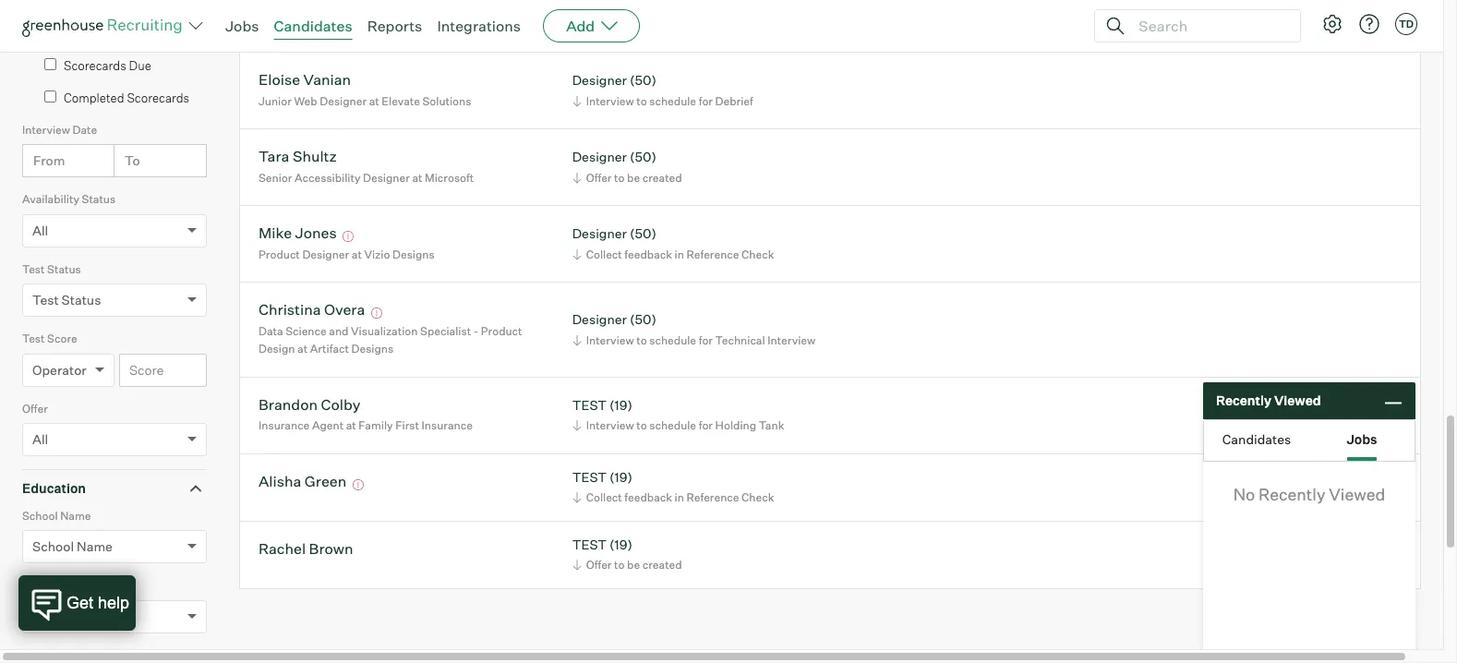 Task type: describe. For each thing, give the bounding box(es) containing it.
offer to be created link for (50)
[[570, 169, 687, 186]]

offer for designer (50)
[[586, 171, 612, 185]]

brandon colby link
[[259, 395, 361, 416]]

rachel brown link
[[259, 539, 353, 561]]

christina overa link
[[259, 301, 365, 322]]

availability status element
[[22, 190, 207, 260]]

technical
[[716, 333, 765, 347]]

completed
[[64, 91, 124, 105]]

brown
[[309, 539, 353, 558]]

interviews to schedule for preliminary screen link
[[570, 16, 824, 33]]

reference for (50)
[[687, 247, 739, 261]]

brandon colby insurance agent at family first insurance
[[259, 395, 473, 433]]

0 vertical spatial name
[[60, 509, 91, 523]]

interview to schedule for holding tank link
[[570, 417, 789, 435]]

jones
[[295, 224, 337, 242]]

0 vertical spatial candidates
[[274, 17, 353, 35]]

colby
[[321, 395, 361, 414]]

elevate
[[382, 94, 420, 108]]

(19) inside 'test (19) offer to be created'
[[610, 537, 633, 552]]

1 vertical spatial school name
[[32, 539, 113, 554]]

christina overa
[[259, 301, 365, 319]]

designer (50) interview to schedule for technical interview
[[572, 311, 816, 347]]

reference for (19)
[[687, 491, 739, 505]]

0 vertical spatial degree
[[22, 578, 60, 592]]

date
[[73, 123, 97, 136]]

for for designer (50) interview to schedule for debrief
[[699, 94, 713, 108]]

availability
[[22, 192, 79, 206]]

mike jones link
[[259, 224, 337, 245]]

all for offer
[[32, 432, 48, 447]]

at inside data science and visualization specialist - product design at artifact designs
[[297, 342, 308, 356]]

travelnow
[[363, 17, 419, 31]]

to for designer (50) interview to schedule for debrief
[[637, 94, 647, 108]]

green
[[305, 472, 347, 490]]

jobs link
[[225, 17, 259, 35]]

(50) for designer (50) collect feedback in reference check
[[630, 226, 657, 241]]

discipline
[[22, 648, 73, 662]]

configure image
[[1322, 13, 1344, 35]]

designer (50) collect feedback in reference check
[[572, 226, 774, 261]]

at inside brandon colby insurance agent at family first insurance
[[346, 419, 356, 433]]

1 vertical spatial degree
[[32, 608, 76, 624]]

integrations
[[437, 17, 521, 35]]

no
[[1234, 484, 1256, 504]]

for for test (19) interview to schedule for holding tank
[[699, 419, 713, 433]]

vanian
[[303, 71, 351, 89]]

integrations link
[[437, 17, 521, 35]]

tara shultz senior accessibility designer at microsoft
[[259, 147, 474, 185]]

recently viewed
[[1217, 393, 1321, 409]]

designer inside designer (50) interview to schedule for technical interview
[[572, 311, 627, 327]]

interviews to schedule for preliminary screen
[[586, 17, 820, 31]]

check for (50)
[[742, 247, 774, 261]]

at down the mike jones has been in reference check for more than 10 days icon
[[352, 247, 362, 261]]

product designer at vizio designs
[[259, 247, 435, 261]]

product manager at travelnow
[[259, 17, 419, 31]]

scheduled
[[64, 25, 122, 40]]

be for (50)
[[627, 171, 640, 185]]

alisha green link
[[259, 472, 347, 493]]

for for designer (50) interview to schedule for technical interview
[[699, 333, 713, 347]]

(50) for designer (50) interview to schedule for technical interview
[[630, 311, 657, 327]]

no recently viewed
[[1234, 484, 1386, 504]]

reports link
[[367, 17, 422, 35]]

Search text field
[[1134, 12, 1284, 39]]

to for test (19) offer to be created
[[614, 558, 625, 572]]

designer inside designer (50) collect feedback in reference check
[[572, 226, 627, 241]]

tab list containing candidates
[[1205, 420, 1415, 461]]

and
[[329, 324, 349, 338]]

1 vertical spatial test status
[[32, 292, 101, 308]]

(50) for designer (50) interview to schedule for debrief
[[630, 72, 657, 88]]

in for test (19)
[[675, 491, 684, 505]]

interview for test (19) interview to schedule for holding tank
[[586, 419, 634, 433]]

reports
[[367, 17, 422, 35]]

greenhouse recruiting image
[[22, 15, 188, 37]]

degree element
[[22, 577, 207, 646]]

family
[[359, 419, 393, 433]]

schedule inside 'link'
[[655, 17, 702, 31]]

collect feedback in reference check link for (50)
[[570, 246, 779, 263]]

product for product designer at vizio designs
[[259, 247, 300, 261]]

(19) for brandon colby
[[610, 397, 633, 413]]

1 vertical spatial jobs
[[1347, 431, 1378, 447]]

1 horizontal spatial scorecards
[[127, 91, 190, 105]]

overa
[[324, 301, 365, 319]]

mike
[[259, 224, 292, 242]]

eloise vanian junior web designer at elevate solutions
[[259, 71, 472, 108]]

web
[[294, 94, 317, 108]]

test (19) offer to be created
[[572, 537, 682, 572]]

interviews
[[586, 17, 640, 31]]

designs inside data science and visualization specialist - product design at artifact designs
[[351, 342, 394, 356]]

tara shultz link
[[259, 147, 337, 168]]

rachel brown
[[259, 539, 353, 558]]

due
[[129, 58, 151, 73]]

1 vertical spatial recently
[[1259, 484, 1326, 504]]

design
[[259, 342, 295, 356]]

at right manager
[[351, 17, 361, 31]]

product inside data science and visualization specialist - product design at artifact designs
[[481, 324, 522, 338]]

1 vertical spatial test
[[32, 292, 59, 308]]

0 vertical spatial school
[[22, 509, 58, 523]]

manager
[[302, 17, 348, 31]]

shultz
[[293, 147, 337, 166]]

interview for designer (50) interview to schedule for technical interview
[[586, 333, 634, 347]]

from
[[33, 153, 65, 168]]

at inside tara shultz senior accessibility designer at microsoft
[[412, 171, 423, 185]]

designer (50) offer to be created
[[572, 149, 682, 185]]

education
[[22, 481, 86, 496]]

tara
[[259, 147, 290, 166]]

eloise vanian link
[[259, 71, 351, 92]]

add
[[566, 17, 595, 35]]

interview date
[[22, 123, 97, 136]]

data science and visualization specialist - product design at artifact designs
[[259, 324, 522, 356]]

td button
[[1392, 9, 1422, 39]]

1 horizontal spatial candidates
[[1223, 431, 1292, 447]]

availability status
[[22, 192, 116, 206]]

test score
[[22, 332, 77, 346]]

brandon
[[259, 395, 318, 414]]

specialist
[[420, 324, 471, 338]]

to for designer (50) offer to be created
[[614, 171, 625, 185]]

school name element
[[22, 507, 207, 577]]

Scheduled checkbox
[[44, 25, 56, 37]]

screen
[[783, 17, 820, 31]]

microsoft
[[425, 171, 474, 185]]

interview for designer (50) interview to schedule for debrief
[[586, 94, 634, 108]]

accessibility
[[295, 171, 361, 185]]

collect feedback in reference check link for (19)
[[570, 489, 779, 507]]

0 vertical spatial recently
[[1217, 393, 1272, 409]]

designer (50) interview to schedule for debrief
[[572, 72, 754, 108]]

senior
[[259, 171, 292, 185]]

offer to be created link for (19)
[[570, 556, 687, 574]]

1 vertical spatial offer
[[22, 402, 48, 415]]

to for designer (50) interview to schedule for technical interview
[[637, 333, 647, 347]]

0 vertical spatial viewed
[[1275, 393, 1321, 409]]



Task type: locate. For each thing, give the bounding box(es) containing it.
Completed Scorecards checkbox
[[44, 91, 56, 103]]

schedule left debrief
[[650, 94, 697, 108]]

1 all from the top
[[32, 222, 48, 238]]

(19)
[[610, 397, 633, 413], [610, 469, 633, 485], [610, 537, 633, 552]]

(19) inside test (19) collect feedback in reference check
[[610, 469, 633, 485]]

0 vertical spatial test
[[22, 262, 45, 276]]

test status
[[22, 262, 81, 276], [32, 292, 101, 308]]

Scorecards Due checkbox
[[44, 58, 56, 70]]

schedule up test (19) collect feedback in reference check
[[650, 419, 697, 433]]

2 reference from the top
[[687, 491, 739, 505]]

0 vertical spatial offer
[[586, 171, 612, 185]]

check inside test (19) collect feedback in reference check
[[742, 491, 774, 505]]

jobs up no recently viewed in the bottom right of the page
[[1347, 431, 1378, 447]]

collect inside designer (50) collect feedback in reference check
[[586, 247, 622, 261]]

check for (19)
[[742, 491, 774, 505]]

(50) inside designer (50) interview to schedule for debrief
[[630, 72, 657, 88]]

interview to schedule for debrief link
[[570, 92, 758, 110]]

schedule
[[655, 17, 702, 31], [650, 94, 697, 108], [650, 333, 697, 347], [650, 419, 697, 433]]

scorecards due
[[64, 58, 151, 73]]

product down mike
[[259, 247, 300, 261]]

1 vertical spatial offer to be created link
[[570, 556, 687, 574]]

Score number field
[[119, 353, 207, 387]]

2 (50) from the top
[[630, 149, 657, 165]]

2 collect from the top
[[586, 491, 622, 505]]

schedule inside designer (50) interview to schedule for debrief
[[650, 94, 697, 108]]

test inside test (19) interview to schedule for holding tank
[[572, 397, 607, 413]]

operator
[[32, 362, 87, 378]]

reference inside test (19) collect feedback in reference check
[[687, 491, 739, 505]]

reference down holding on the bottom
[[687, 491, 739, 505]]

name up degree element
[[77, 539, 113, 554]]

reference
[[687, 247, 739, 261], [687, 491, 739, 505]]

(50) inside designer (50) offer to be created
[[630, 149, 657, 165]]

designs down the visualization
[[351, 342, 394, 356]]

for left holding on the bottom
[[699, 419, 713, 433]]

test inside test (19) collect feedback in reference check
[[572, 469, 607, 485]]

status up score
[[62, 292, 101, 308]]

in up designer (50) interview to schedule for technical interview
[[675, 247, 684, 261]]

name
[[60, 509, 91, 523], [77, 539, 113, 554]]

collect for test
[[586, 491, 622, 505]]

1 (19) from the top
[[610, 397, 633, 413]]

created
[[643, 171, 682, 185], [643, 558, 682, 572]]

test for alisha green
[[572, 469, 607, 485]]

all up the education
[[32, 432, 48, 447]]

test for operator
[[22, 332, 45, 346]]

1 horizontal spatial viewed
[[1329, 484, 1386, 504]]

2 in from the top
[[675, 491, 684, 505]]

1 vertical spatial product
[[259, 247, 300, 261]]

(19) down test (19) collect feedback in reference check
[[610, 537, 633, 552]]

td
[[1399, 18, 1414, 30]]

completed scorecards
[[64, 91, 190, 105]]

1 vertical spatial reference
[[687, 491, 739, 505]]

designs right vizio
[[393, 247, 435, 261]]

to inside 'test (19) offer to be created'
[[614, 558, 625, 572]]

3 (19) from the top
[[610, 537, 633, 552]]

product right -
[[481, 324, 522, 338]]

schedule for test (19) interview to schedule for holding tank
[[650, 419, 697, 433]]

collect feedback in reference check link down interview to schedule for holding tank link
[[570, 489, 779, 507]]

for inside designer (50) interview to schedule for debrief
[[699, 94, 713, 108]]

(50) down designer (50) offer to be created
[[630, 226, 657, 241]]

1 horizontal spatial jobs
[[1347, 431, 1378, 447]]

be for (19)
[[627, 558, 640, 572]]

2 collect feedback in reference check link from the top
[[570, 489, 779, 507]]

feedback
[[625, 247, 672, 261], [625, 491, 672, 505]]

all down availability on the left top
[[32, 222, 48, 238]]

1 vertical spatial feedback
[[625, 491, 672, 505]]

(50) inside designer (50) collect feedback in reference check
[[630, 226, 657, 241]]

2 (19) from the top
[[610, 469, 633, 485]]

alisha green has been in reference check for more than 10 days image
[[350, 479, 367, 490]]

offer element
[[22, 400, 207, 469]]

0 horizontal spatial scorecards
[[64, 58, 126, 73]]

collect feedback in reference check link up designer (50) interview to schedule for technical interview
[[570, 246, 779, 263]]

test for test status
[[22, 262, 45, 276]]

interview inside designer (50) interview to schedule for debrief
[[586, 94, 634, 108]]

jobs up eloise
[[225, 17, 259, 35]]

first
[[396, 419, 419, 433]]

0 vertical spatial school name
[[22, 509, 91, 523]]

for inside test (19) interview to schedule for holding tank
[[699, 419, 713, 433]]

schedule left technical
[[650, 333, 697, 347]]

0 vertical spatial designs
[[393, 247, 435, 261]]

designs
[[393, 247, 435, 261], [351, 342, 394, 356]]

solutions
[[423, 94, 472, 108]]

test status element
[[22, 260, 207, 330]]

candidates
[[274, 17, 353, 35], [1223, 431, 1292, 447]]

(19) up interview to schedule for holding tank link
[[610, 397, 633, 413]]

0 horizontal spatial viewed
[[1275, 393, 1321, 409]]

collect for designer
[[586, 247, 622, 261]]

candidates link
[[274, 17, 353, 35]]

0 vertical spatial all
[[32, 222, 48, 238]]

visualization
[[351, 324, 418, 338]]

0 vertical spatial test status
[[22, 262, 81, 276]]

test status down availability on the left top
[[22, 262, 81, 276]]

to
[[125, 153, 140, 168]]

product left manager
[[259, 17, 300, 31]]

1 offer to be created link from the top
[[570, 169, 687, 186]]

eloise
[[259, 71, 300, 89]]

debrief
[[716, 94, 754, 108]]

0 vertical spatial collect feedback in reference check link
[[570, 246, 779, 263]]

be inside designer (50) offer to be created
[[627, 171, 640, 185]]

reference up designer (50) interview to schedule for technical interview
[[687, 247, 739, 261]]

for left technical
[[699, 333, 713, 347]]

status down availability status element
[[47, 262, 81, 276]]

christina
[[259, 301, 321, 319]]

test (19) interview to schedule for holding tank
[[572, 397, 785, 433]]

1 vertical spatial name
[[77, 539, 113, 554]]

insurance down brandon
[[259, 419, 310, 433]]

for left preliminary
[[705, 17, 719, 31]]

1 vertical spatial candidates
[[1223, 431, 1292, 447]]

2 created from the top
[[643, 558, 682, 572]]

1 be from the top
[[627, 171, 640, 185]]

offer inside 'test (19) offer to be created'
[[586, 558, 612, 572]]

in inside test (19) collect feedback in reference check
[[675, 491, 684, 505]]

1 vertical spatial created
[[643, 558, 682, 572]]

check
[[742, 247, 774, 261], [742, 491, 774, 505]]

mike jones
[[259, 224, 337, 242]]

school
[[22, 509, 58, 523], [32, 539, 74, 554]]

1 vertical spatial collect
[[586, 491, 622, 505]]

schedule for designer (50) interview to schedule for debrief
[[650, 94, 697, 108]]

0 vertical spatial created
[[643, 171, 682, 185]]

at down science
[[297, 342, 308, 356]]

name down the education
[[60, 509, 91, 523]]

2 check from the top
[[742, 491, 774, 505]]

degree
[[22, 578, 60, 592], [32, 608, 76, 624]]

0 horizontal spatial insurance
[[259, 419, 310, 433]]

feedback up 'test (19) offer to be created'
[[625, 491, 672, 505]]

offer inside designer (50) offer to be created
[[586, 171, 612, 185]]

1 collect from the top
[[586, 247, 622, 261]]

feedback up designer (50) interview to schedule for technical interview
[[625, 247, 672, 261]]

for
[[705, 17, 719, 31], [699, 94, 713, 108], [699, 333, 713, 347], [699, 419, 713, 433]]

data
[[259, 324, 283, 338]]

(50)
[[630, 72, 657, 88], [630, 149, 657, 165], [630, 226, 657, 241], [630, 311, 657, 327]]

alisha green
[[259, 472, 347, 490]]

created down test (19) collect feedback in reference check
[[643, 558, 682, 572]]

2 vertical spatial test
[[572, 537, 607, 552]]

test
[[572, 397, 607, 413], [572, 469, 607, 485], [572, 537, 607, 552]]

scorecards up completed
[[64, 58, 126, 73]]

all inside offer element
[[32, 432, 48, 447]]

1 vertical spatial check
[[742, 491, 774, 505]]

offer for test (19)
[[586, 558, 612, 572]]

feedback inside test (19) collect feedback in reference check
[[625, 491, 672, 505]]

0 vertical spatial test
[[572, 397, 607, 413]]

be
[[627, 171, 640, 185], [627, 558, 640, 572]]

(19) for alisha green
[[610, 469, 633, 485]]

status right availability on the left top
[[82, 192, 116, 206]]

(19) down interview to schedule for holding tank link
[[610, 469, 633, 485]]

test (19) collect feedback in reference check
[[572, 469, 774, 505]]

1 vertical spatial viewed
[[1329, 484, 1386, 504]]

to inside designer (50) interview to schedule for technical interview
[[637, 333, 647, 347]]

schedule for designer (50) interview to schedule for technical interview
[[650, 333, 697, 347]]

1 vertical spatial collect feedback in reference check link
[[570, 489, 779, 507]]

2 all from the top
[[32, 432, 48, 447]]

1 reference from the top
[[687, 247, 739, 261]]

2 vertical spatial offer
[[586, 558, 612, 572]]

be up designer (50) collect feedback in reference check
[[627, 171, 640, 185]]

school name
[[22, 509, 91, 523], [32, 539, 113, 554]]

candidates up vanian
[[274, 17, 353, 35]]

3 test from the top
[[572, 537, 607, 552]]

collect inside test (19) collect feedback in reference check
[[586, 491, 622, 505]]

at left elevate
[[369, 94, 379, 108]]

feedback for (19)
[[625, 491, 672, 505]]

designer inside eloise vanian junior web designer at elevate solutions
[[320, 94, 367, 108]]

to inside designer (50) interview to schedule for debrief
[[637, 94, 647, 108]]

to for test (19) interview to schedule for holding tank
[[637, 419, 647, 433]]

1 vertical spatial test
[[572, 469, 607, 485]]

1 horizontal spatial insurance
[[422, 419, 473, 433]]

check down tank
[[742, 491, 774, 505]]

be down test (19) collect feedback in reference check
[[627, 558, 640, 572]]

3 (50) from the top
[[630, 226, 657, 241]]

feedback for (50)
[[625, 247, 672, 261]]

to inside 'link'
[[642, 17, 653, 31]]

tab list
[[1205, 420, 1415, 461]]

at right agent
[[346, 419, 356, 433]]

td button
[[1396, 13, 1418, 35]]

test status up score
[[32, 292, 101, 308]]

collect up 'test (19) offer to be created'
[[586, 491, 622, 505]]

1 feedback from the top
[[625, 247, 672, 261]]

offer to be created link down test (19) collect feedback in reference check
[[570, 556, 687, 574]]

2 vertical spatial product
[[481, 324, 522, 338]]

1 (50) from the top
[[630, 72, 657, 88]]

0 vertical spatial jobs
[[225, 17, 259, 35]]

2 offer to be created link from the top
[[570, 556, 687, 574]]

offer
[[586, 171, 612, 185], [22, 402, 48, 415], [586, 558, 612, 572]]

at inside eloise vanian junior web designer at elevate solutions
[[369, 94, 379, 108]]

1 vertical spatial in
[[675, 491, 684, 505]]

interview
[[586, 94, 634, 108], [22, 123, 70, 136], [586, 333, 634, 347], [768, 333, 816, 347], [586, 419, 634, 433]]

recently
[[1217, 393, 1272, 409], [1259, 484, 1326, 504]]

test for brandon colby
[[572, 397, 607, 413]]

(50) up the interview to schedule for technical interview link
[[630, 311, 657, 327]]

status for test status
[[47, 262, 81, 276]]

to inside test (19) interview to schedule for holding tank
[[637, 419, 647, 433]]

for left debrief
[[699, 94, 713, 108]]

0 vertical spatial in
[[675, 247, 684, 261]]

0 vertical spatial reference
[[687, 247, 739, 261]]

all inside availability status element
[[32, 222, 48, 238]]

in
[[675, 247, 684, 261], [675, 491, 684, 505]]

0 vertical spatial (19)
[[610, 397, 633, 413]]

-
[[474, 324, 479, 338]]

christina overa has been in technical interview for more than 14 days image
[[368, 308, 385, 319]]

1 check from the top
[[742, 247, 774, 261]]

created up designer (50) collect feedback in reference check
[[643, 171, 682, 185]]

0 horizontal spatial candidates
[[274, 17, 353, 35]]

artifact
[[310, 342, 349, 356]]

0 vertical spatial product
[[259, 17, 300, 31]]

(19) inside test (19) interview to schedule for holding tank
[[610, 397, 633, 413]]

vizio
[[364, 247, 390, 261]]

interview inside test (19) interview to schedule for holding tank
[[586, 419, 634, 433]]

2 vertical spatial test
[[22, 332, 45, 346]]

in down interview to schedule for holding tank link
[[675, 491, 684, 505]]

schedule inside test (19) interview to schedule for holding tank
[[650, 419, 697, 433]]

all
[[32, 222, 48, 238], [32, 432, 48, 447]]

1 vertical spatial (19)
[[610, 469, 633, 485]]

alisha
[[259, 472, 301, 490]]

all for availability status
[[32, 222, 48, 238]]

product for product manager at travelnow
[[259, 17, 300, 31]]

collect feedback in reference check link
[[570, 246, 779, 263], [570, 489, 779, 507]]

(50) for designer (50) offer to be created
[[630, 149, 657, 165]]

created inside 'test (19) offer to be created'
[[643, 558, 682, 572]]

interview to schedule for technical interview link
[[570, 331, 820, 349]]

status
[[82, 192, 116, 206], [47, 262, 81, 276], [62, 292, 101, 308]]

score
[[47, 332, 77, 346]]

1 vertical spatial designs
[[351, 342, 394, 356]]

(50) down interview to schedule for debrief link
[[630, 149, 657, 165]]

be inside 'test (19) offer to be created'
[[627, 558, 640, 572]]

collect down designer (50) offer to be created
[[586, 247, 622, 261]]

in inside designer (50) collect feedback in reference check
[[675, 247, 684, 261]]

0 vertical spatial scorecards
[[64, 58, 126, 73]]

status for all
[[82, 192, 116, 206]]

1 vertical spatial be
[[627, 558, 640, 572]]

2 insurance from the left
[[422, 419, 473, 433]]

2 vertical spatial (19)
[[610, 537, 633, 552]]

created for (19)
[[643, 558, 682, 572]]

for inside designer (50) interview to schedule for technical interview
[[699, 333, 713, 347]]

0 vertical spatial collect
[[586, 247, 622, 261]]

0 horizontal spatial jobs
[[225, 17, 259, 35]]

1 test from the top
[[572, 397, 607, 413]]

feedback inside designer (50) collect feedback in reference check
[[625, 247, 672, 261]]

insurance right first
[[422, 419, 473, 433]]

1 collect feedback in reference check link from the top
[[570, 246, 779, 263]]

0 vertical spatial feedback
[[625, 247, 672, 261]]

2 test from the top
[[572, 469, 607, 485]]

tank
[[759, 419, 785, 433]]

in for designer (50)
[[675, 247, 684, 261]]

2 vertical spatial status
[[62, 292, 101, 308]]

scorecards down 'due'
[[127, 91, 190, 105]]

scorecards
[[64, 58, 126, 73], [127, 91, 190, 105]]

candidates down recently viewed on the right bottom of the page
[[1223, 431, 1292, 447]]

agent
[[312, 419, 344, 433]]

collect
[[586, 247, 622, 261], [586, 491, 622, 505]]

mike jones has been in reference check for more than 10 days image
[[340, 231, 357, 242]]

schedule inside designer (50) interview to schedule for technical interview
[[650, 333, 697, 347]]

junior
[[259, 94, 292, 108]]

1 vertical spatial all
[[32, 432, 48, 447]]

designer inside designer (50) offer to be created
[[572, 149, 627, 165]]

add button
[[543, 9, 640, 42]]

designer
[[572, 72, 627, 88], [320, 94, 367, 108], [572, 149, 627, 165], [363, 171, 410, 185], [572, 226, 627, 241], [302, 247, 349, 261], [572, 311, 627, 327]]

0 vertical spatial be
[[627, 171, 640, 185]]

1 in from the top
[[675, 247, 684, 261]]

1 vertical spatial scorecards
[[127, 91, 190, 105]]

for inside 'link'
[[705, 17, 719, 31]]

2 feedback from the top
[[625, 491, 672, 505]]

1 vertical spatial status
[[47, 262, 81, 276]]

check up technical
[[742, 247, 774, 261]]

schedule right interviews
[[655, 17, 702, 31]]

rachel
[[259, 539, 306, 558]]

holding
[[716, 419, 757, 433]]

1 created from the top
[[643, 171, 682, 185]]

reference inside designer (50) collect feedback in reference check
[[687, 247, 739, 261]]

0 vertical spatial offer to be created link
[[570, 169, 687, 186]]

offer to be created link up designer (50) collect feedback in reference check
[[570, 169, 687, 186]]

4 (50) from the top
[[630, 311, 657, 327]]

preliminary
[[721, 17, 781, 31]]

science
[[286, 324, 327, 338]]

test inside 'test (19) offer to be created'
[[572, 537, 607, 552]]

created inside designer (50) offer to be created
[[643, 171, 682, 185]]

designer inside designer (50) interview to schedule for debrief
[[572, 72, 627, 88]]

check inside designer (50) collect feedback in reference check
[[742, 247, 774, 261]]

designer inside tara shultz senior accessibility designer at microsoft
[[363, 171, 410, 185]]

created for (50)
[[643, 171, 682, 185]]

0 vertical spatial status
[[82, 192, 116, 206]]

2 be from the top
[[627, 558, 640, 572]]

0 vertical spatial check
[[742, 247, 774, 261]]

at left microsoft
[[412, 171, 423, 185]]

1 vertical spatial school
[[32, 539, 74, 554]]

(50) up interview to schedule for debrief link
[[630, 72, 657, 88]]

(50) inside designer (50) interview to schedule for technical interview
[[630, 311, 657, 327]]

1 insurance from the left
[[259, 419, 310, 433]]

at
[[351, 17, 361, 31], [369, 94, 379, 108], [412, 171, 423, 185], [352, 247, 362, 261], [297, 342, 308, 356], [346, 419, 356, 433]]

to inside designer (50) offer to be created
[[614, 171, 625, 185]]



Task type: vqa. For each thing, say whether or not it's contained in the screenshot.
Designer (50) Interview to schedule for Debrief's Interview
yes



